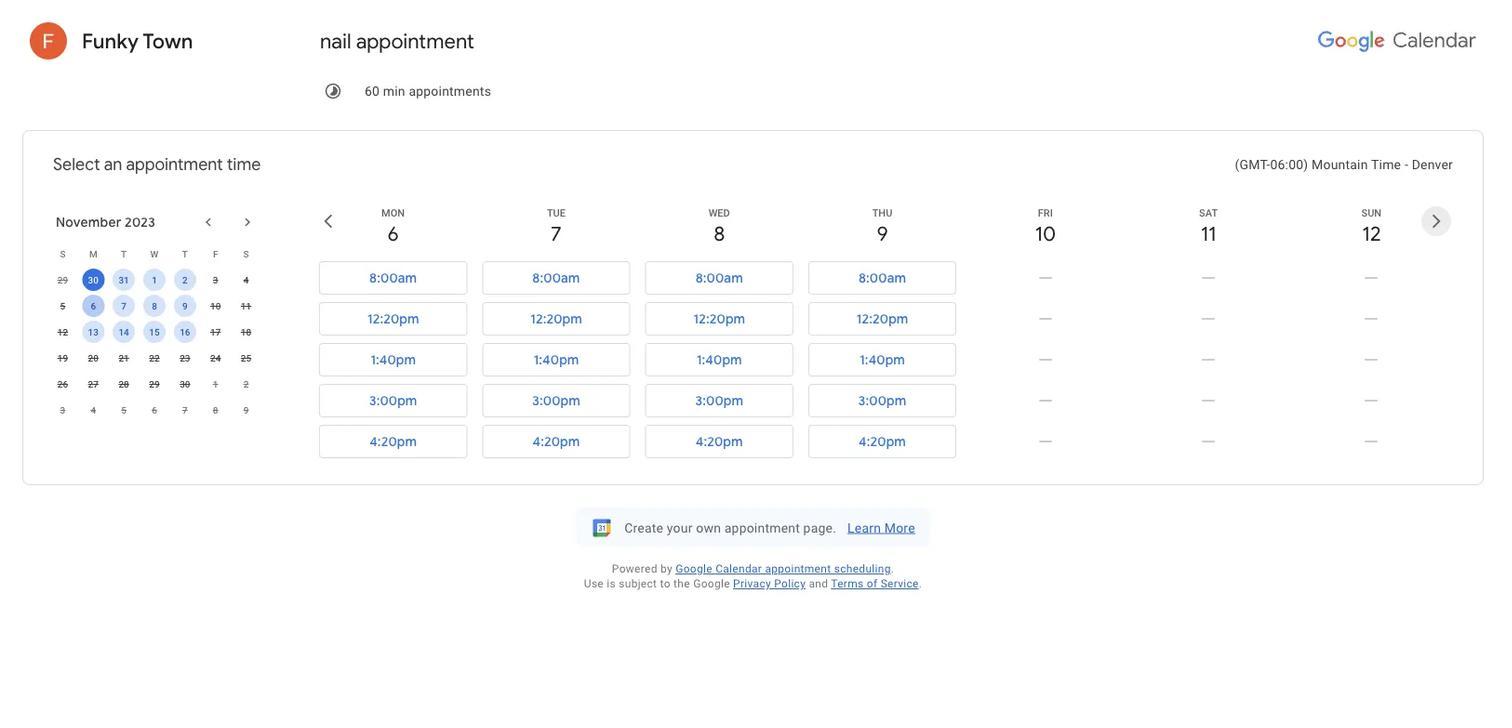 Task type: describe. For each thing, give the bounding box(es) containing it.
of
[[867, 578, 878, 591]]

2 inside the december 2, no available times element
[[244, 379, 249, 390]]

privacy
[[733, 578, 771, 591]]

27 cell
[[78, 371, 109, 397]]

scheduling
[[834, 563, 891, 576]]

1:40pm list item for 6
[[312, 340, 475, 381]]

60
[[365, 83, 380, 99]]

4:20pm list item for 7
[[475, 422, 638, 463]]

google calendar appointment scheduling link
[[676, 563, 891, 576]]

20 cell
[[78, 345, 109, 371]]

row containing 5
[[47, 293, 262, 319]]

12 inside 12, no available times element
[[57, 327, 68, 338]]

25 cell
[[231, 345, 262, 371]]

14
[[119, 327, 129, 338]]

-
[[1405, 157, 1409, 172]]

wed
[[709, 207, 730, 219]]

10 inside cell
[[210, 301, 221, 312]]

6 for leftmost 6 cell
[[91, 301, 96, 312]]

4:20pm button for 6
[[319, 425, 467, 459]]

create
[[625, 521, 664, 536]]

16 element
[[174, 321, 196, 343]]

appointments
[[409, 83, 491, 99]]

0 vertical spatial 8 cell
[[139, 293, 170, 319]]

sun 12
[[1362, 207, 1382, 247]]

1 vertical spatial 1 cell
[[200, 371, 231, 397]]

4:20pm list item for 6
[[312, 422, 475, 463]]

28, no available times element
[[113, 373, 135, 396]]

1 horizontal spatial 7 cell
[[170, 397, 200, 423]]

12:20pm button for 7
[[482, 302, 631, 336]]

1 vertical spatial .
[[919, 578, 922, 591]]

06:00)
[[1271, 157, 1309, 172]]

0 vertical spatial google
[[676, 563, 713, 576]]

tue
[[547, 207, 566, 219]]

terms
[[831, 578, 864, 591]]

22 cell
[[139, 345, 170, 371]]

12:20pm for 6
[[367, 311, 419, 328]]

6 inside "mon 6"
[[388, 221, 399, 247]]

8:00am for 8
[[696, 270, 743, 287]]

23
[[180, 353, 190, 364]]

1:40pm for 9
[[860, 352, 906, 369]]

policy
[[774, 578, 806, 591]]

december 6, no available times element
[[143, 399, 166, 422]]

3:00pm for 8
[[695, 393, 744, 409]]

2 t from the left
[[182, 248, 188, 260]]

4 for 4, no available times element
[[244, 275, 249, 286]]

nail
[[320, 28, 351, 54]]

4:20pm list item for 8
[[638, 422, 801, 463]]

20, no available times element
[[82, 347, 104, 369]]

nail appointment
[[320, 28, 474, 54]]

30 for the october 30, today element
[[88, 275, 99, 286]]

12:20pm list item for 8
[[638, 299, 801, 340]]

1 horizontal spatial 3 cell
[[200, 267, 231, 293]]

november 2023
[[56, 214, 155, 231]]

8:00am list item for 9
[[801, 258, 964, 299]]

31 cell
[[109, 267, 139, 293]]

4:20pm button for 7
[[482, 425, 631, 459]]

8:00am button for 6
[[319, 262, 467, 295]]

more
[[885, 521, 916, 536]]

0 vertical spatial .
[[891, 563, 894, 576]]

11 cell
[[231, 293, 262, 319]]

9 inside thu 9
[[877, 221, 888, 247]]

15 cell
[[139, 319, 170, 345]]

1 horizontal spatial 6 cell
[[139, 397, 170, 423]]

tue 7
[[547, 207, 566, 247]]

8:00am list item for 7
[[475, 258, 638, 299]]

1 vertical spatial google
[[693, 578, 730, 591]]

1 vertical spatial 1
[[213, 379, 218, 390]]

24
[[210, 353, 221, 364]]

learn more
[[848, 521, 916, 536]]

12:20pm button for 6
[[319, 302, 467, 336]]

1:40pm list item for 7
[[475, 340, 638, 381]]

1:40pm for 6
[[371, 352, 416, 369]]

learn
[[848, 521, 881, 536]]

october 30, today element
[[82, 269, 104, 291]]

21
[[119, 353, 129, 364]]

22, no available times element
[[143, 347, 166, 369]]

row containing 12
[[47, 319, 262, 345]]

8:00am button for 9
[[809, 262, 957, 295]]

8 for the top 8 cell
[[152, 301, 157, 312]]

terms of service link
[[831, 578, 919, 591]]

13 element
[[82, 321, 104, 343]]

29 for october 29, no available times element
[[57, 275, 68, 286]]

21 cell
[[109, 345, 139, 371]]

learn more link
[[848, 519, 916, 538]]

an
[[104, 154, 122, 175]]

1 vertical spatial 5 cell
[[109, 397, 139, 423]]

select an appointment time
[[53, 154, 261, 175]]

sat 11
[[1200, 207, 1218, 247]]

30 for 30, no available times element
[[180, 379, 190, 390]]

1:40pm for 8
[[697, 352, 742, 369]]

0 horizontal spatial 6 cell
[[78, 293, 109, 319]]

0 horizontal spatial 7 cell
[[109, 293, 139, 319]]

navigate_before
[[200, 214, 217, 231]]

1:40pm for 7
[[534, 352, 579, 369]]

december 7, no available times element
[[174, 399, 196, 422]]

26, no available times element
[[52, 373, 74, 396]]

funky
[[82, 28, 139, 54]]

row containing s
[[47, 241, 262, 267]]

3:00pm list item for 7
[[475, 381, 638, 422]]

november
[[56, 214, 121, 231]]

mon
[[382, 207, 405, 219]]

9 for leftmost "9" cell
[[182, 301, 188, 312]]

11 inside cell
[[241, 301, 251, 312]]

service
[[881, 578, 919, 591]]

15
[[149, 327, 160, 338]]

1 t from the left
[[121, 248, 127, 260]]

23 cell
[[170, 345, 200, 371]]

your
[[667, 521, 693, 536]]

4:20pm button for 8
[[645, 425, 794, 459]]

8:00am list item for 6
[[312, 258, 475, 299]]

tuesday, november 7, 2023 list
[[475, 258, 638, 463]]

4:20pm for 6
[[370, 434, 417, 450]]

3:00pm list item for 8
[[638, 381, 801, 422]]

october 29, no available times element
[[52, 269, 74, 291]]

thursday, november 9, 2023 list
[[801, 258, 964, 463]]

3:00pm button for 8
[[645, 384, 794, 418]]

26
[[57, 379, 68, 390]]

navigate_before button
[[197, 211, 220, 234]]

12:20pm for 9
[[857, 311, 909, 328]]

12, no available times element
[[52, 321, 74, 343]]

1 horizontal spatial 10
[[1035, 221, 1056, 247]]

60 min appointments
[[365, 83, 491, 99]]

0 horizontal spatial 2
[[182, 275, 188, 286]]

m
[[89, 248, 97, 260]]

25, no available times element
[[235, 347, 257, 369]]

5 for december 5, no available times element
[[121, 405, 127, 416]]

1 vertical spatial 9 cell
[[231, 397, 262, 423]]

select
[[53, 154, 100, 175]]

7 for the right 7 cell
[[182, 405, 188, 416]]

24, no available times element
[[204, 347, 227, 369]]

december 4, no available times element
[[82, 399, 104, 422]]

1:40pm list item for 9
[[801, 340, 964, 381]]

29 for '29, no available times' element
[[149, 379, 160, 390]]

25
[[241, 353, 251, 364]]

0 horizontal spatial 1 cell
[[139, 267, 170, 293]]

4:20pm for 8
[[696, 434, 743, 450]]

powered
[[612, 563, 658, 576]]

18 cell
[[231, 319, 262, 345]]

row containing 29
[[47, 267, 262, 293]]

3:00pm list item for 9
[[801, 381, 964, 422]]



Task type: vqa. For each thing, say whether or not it's contained in the screenshot.


Task type: locate. For each thing, give the bounding box(es) containing it.
0 horizontal spatial 9 cell
[[170, 293, 200, 319]]

1 vertical spatial 4 cell
[[78, 397, 109, 423]]

8:00am down thu 9
[[859, 270, 907, 287]]

1:40pm button
[[319, 343, 467, 377], [482, 343, 631, 377], [645, 343, 794, 377], [809, 343, 957, 377]]

2 12:20pm button from the left
[[482, 302, 631, 336]]

4:20pm button inside thursday, november 9, 2023 list
[[809, 425, 957, 459]]

14 cell
[[109, 319, 139, 345]]

1 vertical spatial 29
[[149, 379, 160, 390]]

3:00pm inside monday, november 6, 2023 list
[[369, 393, 417, 409]]

min
[[383, 83, 406, 99]]

12:20pm button for 8
[[645, 302, 794, 336]]

navigate_next
[[239, 214, 256, 231]]

12 up 19
[[57, 327, 68, 338]]

1:40pm button for 6
[[319, 343, 467, 377]]

1 vertical spatial 8 cell
[[200, 397, 231, 423]]

4:20pm list item
[[312, 422, 475, 463], [475, 422, 638, 463], [638, 422, 801, 463], [801, 422, 964, 463]]

2 cell left the 3, no available times element
[[170, 267, 200, 293]]

1 1:40pm button from the left
[[319, 343, 467, 377]]

1 horizontal spatial 8
[[213, 405, 218, 416]]

2 vertical spatial 9
[[244, 405, 249, 416]]

8:00am button for 7
[[482, 262, 631, 295]]

11
[[1201, 221, 1217, 247], [241, 301, 251, 312]]

google
[[676, 563, 713, 576], [693, 578, 730, 591]]

12:20pm down "mon 6"
[[367, 311, 419, 328]]

8:00am inside thursday, november 9, 2023 list
[[859, 270, 907, 287]]

2 12:20pm from the left
[[530, 311, 582, 328]]

12:20pm for 7
[[530, 311, 582, 328]]

8:00am button inside thursday, november 9, 2023 list
[[809, 262, 957, 295]]

2 3:00pm list item from the left
[[475, 381, 638, 422]]

4 cell
[[231, 267, 262, 293], [78, 397, 109, 423]]

12 down sun
[[1363, 221, 1381, 247]]

thu
[[873, 207, 893, 219]]

2 1:40pm button from the left
[[482, 343, 631, 377]]

12:20pm list item down "mon 6"
[[312, 299, 475, 340]]

0 vertical spatial 5 cell
[[47, 293, 78, 319]]

appointment
[[356, 28, 474, 54], [126, 154, 223, 175], [725, 521, 800, 536], [765, 563, 831, 576]]

12:20pm button down "mon 6"
[[319, 302, 467, 336]]

the
[[674, 578, 690, 591]]

2 cell up december 9, no available times element
[[231, 371, 262, 397]]

4 3:00pm from the left
[[859, 393, 907, 409]]

19 cell
[[47, 345, 78, 371]]

1 3:00pm from the left
[[369, 393, 417, 409]]

17 cell
[[200, 319, 231, 345]]

1 4:20pm button from the left
[[319, 425, 467, 459]]

8:00am down "tue 7"
[[533, 270, 580, 287]]

powered by google calendar appointment scheduling . use is subject to the google privacy policy and terms of service .
[[584, 563, 922, 591]]

1 8:00am from the left
[[370, 270, 417, 287]]

3 1:40pm list item from the left
[[638, 340, 801, 381]]

1 vertical spatial 12
[[57, 327, 68, 338]]

9 cell down the december 2, no available times element
[[231, 397, 262, 423]]

google calendar logo image
[[591, 517, 613, 540]]

0 vertical spatial 1 cell
[[139, 267, 170, 293]]

0 horizontal spatial 4 cell
[[78, 397, 109, 423]]

3 4:20pm button from the left
[[645, 425, 794, 459]]

1 4:20pm from the left
[[370, 434, 417, 450]]

1 down w
[[152, 275, 157, 286]]

0 horizontal spatial 29
[[57, 275, 68, 286]]

6 down '29, no available times' element
[[152, 405, 157, 416]]

december 9, no available times element
[[235, 399, 257, 422]]

2023
[[125, 214, 155, 231]]

3:00pm list item for 6
[[312, 381, 475, 422]]

0 vertical spatial 8
[[714, 221, 725, 247]]

1 horizontal spatial 5 cell
[[109, 397, 139, 423]]

row containing 26
[[47, 371, 262, 397]]

3 1:40pm from the left
[[697, 352, 742, 369]]

0 vertical spatial 6
[[388, 221, 399, 247]]

9 up 16 "element"
[[182, 301, 188, 312]]

1:40pm inside monday, november 6, 2023 list
[[371, 352, 416, 369]]

1 cell
[[139, 267, 170, 293], [200, 371, 231, 397]]

4:20pm inside wednesday, november 8, 2023 list
[[696, 434, 743, 450]]

12:20pm button down thu 9
[[809, 302, 957, 336]]

16
[[180, 327, 190, 338]]

28 cell
[[109, 371, 139, 397]]

3:00pm inside wednesday, november 8, 2023 list
[[695, 393, 744, 409]]

16 cell
[[170, 319, 200, 345]]

3:00pm inside the tuesday, november 7, 2023 list
[[532, 393, 581, 409]]

1 vertical spatial 30 cell
[[170, 371, 200, 397]]

2 horizontal spatial 7
[[551, 221, 562, 247]]

(gmt-
[[1235, 157, 1271, 172]]

w
[[150, 248, 159, 260]]

8:00am for 6
[[370, 270, 417, 287]]

8:00am list item
[[312, 258, 475, 299], [475, 258, 638, 299], [638, 258, 801, 299], [801, 258, 964, 299]]

3:00pm inside thursday, november 9, 2023 list
[[859, 393, 907, 409]]

1 horizontal spatial 9 cell
[[231, 397, 262, 423]]

3 down 26, no available times element
[[60, 405, 65, 416]]

12:20pm list item for 7
[[475, 299, 638, 340]]

7 down the tue on the top left
[[551, 221, 562, 247]]

mountain
[[1312, 157, 1369, 172]]

3 3:00pm button from the left
[[645, 384, 794, 418]]

29 down 22
[[149, 379, 160, 390]]

8 cell
[[139, 293, 170, 319], [200, 397, 231, 423]]

4 3:00pm list item from the left
[[801, 381, 964, 422]]

2 down 25 cell
[[244, 379, 249, 390]]

row group
[[47, 267, 262, 423]]

wed 8
[[709, 207, 730, 247]]

3 row from the top
[[47, 293, 262, 319]]

4:20pm button inside the tuesday, november 7, 2023 list
[[482, 425, 631, 459]]

funky town
[[82, 28, 193, 54]]

12:20pm list item for 6
[[312, 299, 475, 340]]

t left f
[[182, 248, 188, 260]]

1 1:40pm from the left
[[371, 352, 416, 369]]

19, no available times element
[[52, 347, 74, 369]]

1 horizontal spatial 29 cell
[[139, 371, 170, 397]]

fri 10
[[1035, 207, 1056, 247]]

time
[[1372, 157, 1402, 172]]

6 cell
[[78, 293, 109, 319], [139, 397, 170, 423]]

1:40pm button for 9
[[809, 343, 957, 377]]

3 4:20pm from the left
[[696, 434, 743, 450]]

1 horizontal spatial 3
[[213, 275, 218, 286]]

8:00am button inside wednesday, november 8, 2023 list
[[645, 262, 794, 295]]

6 down mon
[[388, 221, 399, 247]]

22
[[149, 353, 160, 364]]

time
[[227, 154, 261, 175]]

3:00pm button for 6
[[319, 384, 467, 418]]

9 cell up 16 "element"
[[170, 293, 200, 319]]

5 row from the top
[[47, 345, 262, 371]]

1 horizontal spatial 7
[[182, 405, 188, 416]]

29 up 5, no available times element in the top left of the page
[[57, 275, 68, 286]]

1:40pm inside thursday, november 9, 2023 list
[[860, 352, 906, 369]]

1 horizontal spatial s
[[243, 248, 249, 260]]

row containing 3
[[47, 397, 262, 423]]

s up october 29, no available times element
[[60, 248, 66, 260]]

10
[[1035, 221, 1056, 247], [210, 301, 221, 312]]

0 horizontal spatial .
[[891, 563, 894, 576]]

1 vertical spatial 3 cell
[[47, 397, 78, 423]]

t up 31 cell
[[121, 248, 127, 260]]

23, no available times element
[[174, 347, 196, 369]]

30 cell down the 23, no available times element
[[170, 371, 200, 397]]

4 12:20pm from the left
[[857, 311, 909, 328]]

1 vertical spatial 11
[[241, 301, 251, 312]]

12:20pm list item down thu 9
[[801, 299, 964, 340]]

october 31 element
[[113, 269, 135, 291]]

1 horizontal spatial 30 cell
[[170, 371, 200, 397]]

4:20pm inside the tuesday, november 7, 2023 list
[[533, 434, 580, 450]]

use
[[584, 578, 604, 591]]

4:20pm for 7
[[533, 434, 580, 450]]

8 up 15 element
[[152, 301, 157, 312]]

12:20pm list item for 9
[[801, 299, 964, 340]]

december 8, no available times element
[[204, 399, 227, 422]]

12 cell
[[47, 319, 78, 345]]

30
[[88, 275, 99, 286], [180, 379, 190, 390]]

5 cell
[[47, 293, 78, 319], [109, 397, 139, 423]]

4 3:00pm button from the left
[[809, 384, 957, 418]]

december 1, no available times element
[[204, 373, 227, 396]]

4:20pm list item for 9
[[801, 422, 964, 463]]

4:20pm
[[370, 434, 417, 450], [533, 434, 580, 450], [696, 434, 743, 450], [859, 434, 906, 450]]

2 s from the left
[[243, 248, 249, 260]]

8 cell down december 1, no available times element
[[200, 397, 231, 423]]

is
[[607, 578, 616, 591]]

appointment up the policy
[[765, 563, 831, 576]]

12:20pm inside monday, november 6, 2023 list
[[367, 311, 419, 328]]

4:20pm for 9
[[859, 434, 906, 450]]

8:00am button down thu 9
[[809, 262, 957, 295]]

1:40pm button for 7
[[482, 343, 631, 377]]

1 horizontal spatial 6
[[152, 405, 157, 416]]

12
[[1363, 221, 1381, 247], [57, 327, 68, 338]]

5
[[60, 301, 65, 312], [121, 405, 127, 416]]

1 horizontal spatial 2 cell
[[231, 371, 262, 397]]

8 for bottommost 8 cell
[[213, 405, 218, 416]]

7 inside december 7, no available times element
[[182, 405, 188, 416]]

4:20pm inside monday, november 6, 2023 list
[[370, 434, 417, 450]]

december 5, no available times element
[[113, 399, 135, 422]]

4 up the 11 cell
[[244, 275, 249, 286]]

6 cell down '29, no available times' element
[[139, 397, 170, 423]]

1 vertical spatial 5
[[121, 405, 127, 416]]

own
[[696, 521, 721, 536]]

30, no available times element
[[174, 373, 196, 396]]

0 horizontal spatial 30 cell
[[78, 267, 109, 293]]

4 4:20pm from the left
[[859, 434, 906, 450]]

2 row from the top
[[47, 267, 262, 293]]

4 4:20pm list item from the left
[[801, 422, 964, 463]]

3 cell
[[200, 267, 231, 293], [47, 397, 78, 423]]

4
[[244, 275, 249, 286], [91, 405, 96, 416]]

1 1:40pm list item from the left
[[312, 340, 475, 381]]

27, no available times element
[[82, 373, 104, 396]]

1 vertical spatial 3
[[60, 405, 65, 416]]

4 row from the top
[[47, 319, 262, 345]]

0 vertical spatial 11
[[1201, 221, 1217, 247]]

11 inside "sat 11"
[[1201, 221, 1217, 247]]

12:20pm button for 9
[[809, 302, 957, 336]]

1 vertical spatial 29 cell
[[139, 371, 170, 397]]

3:00pm for 6
[[369, 393, 417, 409]]

2 vertical spatial 6
[[152, 405, 157, 416]]

2 horizontal spatial 9
[[877, 221, 888, 247]]

1 12:20pm button from the left
[[319, 302, 467, 336]]

29 cell
[[47, 267, 78, 293], [139, 371, 170, 397]]

1:40pm inside the tuesday, november 7, 2023 list
[[534, 352, 579, 369]]

8:00am list item down "mon 6"
[[312, 258, 475, 299]]

1 cell down 24, no available times element
[[200, 371, 231, 397]]

8:00am for 9
[[859, 270, 907, 287]]

17
[[210, 327, 221, 338]]

4 for december 4, no available times 'element'
[[91, 405, 96, 416]]

29 cell down 22, no available times element
[[139, 371, 170, 397]]

4 8:00am button from the left
[[809, 262, 957, 295]]

3 3:00pm list item from the left
[[638, 381, 801, 422]]

3 12:20pm from the left
[[694, 311, 746, 328]]

2
[[182, 275, 188, 286], [244, 379, 249, 390]]

4:20pm button inside monday, november 6, 2023 list
[[319, 425, 467, 459]]

12:20pm list item down "tue 7"
[[475, 299, 638, 340]]

1 horizontal spatial 5
[[121, 405, 127, 416]]

12:20pm down "tue 7"
[[530, 311, 582, 328]]

24 cell
[[200, 345, 231, 371]]

12:20pm button down wed 8
[[645, 302, 794, 336]]

4:20pm button inside wednesday, november 8, 2023 list
[[645, 425, 794, 459]]

1:40pm button inside monday, november 6, 2023 list
[[319, 343, 467, 377]]

1 vertical spatial 6 cell
[[139, 397, 170, 423]]

0 horizontal spatial 6
[[91, 301, 96, 312]]

to
[[660, 578, 671, 591]]

1 horizontal spatial 9
[[244, 405, 249, 416]]

1 horizontal spatial 1
[[213, 379, 218, 390]]

3 cell up 10, no available times element
[[200, 267, 231, 293]]

november 2023 grid
[[47, 241, 262, 423]]

18, no available times element
[[235, 321, 257, 343]]

5 up 12, no available times element
[[60, 301, 65, 312]]

5 cell up 12, no available times element
[[47, 293, 78, 319]]

1 vertical spatial 30
[[180, 379, 190, 390]]

7
[[551, 221, 562, 247], [121, 301, 127, 312], [182, 405, 188, 416]]

1:40pm button inside thursday, november 9, 2023 list
[[809, 343, 957, 377]]

0 horizontal spatial 12
[[57, 327, 68, 338]]

8:00am button for 8
[[645, 262, 794, 295]]

1 horizontal spatial 4
[[244, 275, 249, 286]]

29, no available times element
[[143, 373, 166, 396]]

4 4:20pm button from the left
[[809, 425, 957, 459]]

0 vertical spatial 30
[[88, 275, 99, 286]]

1:40pm
[[371, 352, 416, 369], [534, 352, 579, 369], [697, 352, 742, 369], [860, 352, 906, 369]]

2 4:20pm list item from the left
[[475, 422, 638, 463]]

2 left the 3, no available times element
[[182, 275, 188, 286]]

30 cell
[[78, 267, 109, 293], [170, 371, 200, 397]]

30 down m at the top left of the page
[[88, 275, 99, 286]]

9 cell
[[170, 293, 200, 319], [231, 397, 262, 423]]

2 12:20pm list item from the left
[[475, 299, 638, 340]]

8:00am inside wednesday, november 8, 2023 list
[[696, 270, 743, 287]]

google right the the at the bottom left
[[693, 578, 730, 591]]

4 8:00am list item from the left
[[801, 258, 964, 299]]

3 8:00am from the left
[[696, 270, 743, 287]]

3 4:20pm list item from the left
[[638, 422, 801, 463]]

0 horizontal spatial 10
[[210, 301, 221, 312]]

2 1:40pm list item from the left
[[475, 340, 638, 381]]

0 horizontal spatial 8
[[152, 301, 157, 312]]

1 s from the left
[[60, 248, 66, 260]]

3:00pm for 7
[[532, 393, 581, 409]]

calendar
[[716, 563, 762, 576]]

3 12:20pm list item from the left
[[638, 299, 801, 340]]

12:20pm for 8
[[694, 311, 746, 328]]

wednesday, november 8, 2023 list
[[638, 258, 801, 463]]

8:00am down "mon 6"
[[370, 270, 417, 287]]

3:00pm button for 7
[[482, 384, 631, 418]]

1 horizontal spatial t
[[182, 248, 188, 260]]

2 3:00pm button from the left
[[482, 384, 631, 418]]

navigate_next button
[[236, 211, 259, 234]]

3 12:20pm button from the left
[[645, 302, 794, 336]]

1 vertical spatial 2 cell
[[231, 371, 262, 397]]

0 vertical spatial 2 cell
[[170, 267, 200, 293]]

1:40pm button for 8
[[645, 343, 794, 377]]

5 cell down 28, no available times element
[[109, 397, 139, 423]]

1 cell down w
[[139, 267, 170, 293]]

3 3:00pm from the left
[[695, 393, 744, 409]]

.
[[891, 563, 894, 576], [919, 578, 922, 591]]

30 down 23
[[180, 379, 190, 390]]

10 cell
[[200, 293, 231, 319]]

12:20pm
[[367, 311, 419, 328], [530, 311, 582, 328], [694, 311, 746, 328], [857, 311, 909, 328]]

1
[[152, 275, 157, 286], [213, 379, 218, 390]]

3 cell down 26, no available times element
[[47, 397, 78, 423]]

2 cell
[[170, 267, 200, 293], [231, 371, 262, 397]]

subject
[[619, 578, 657, 591]]

7 for the left 7 cell
[[121, 301, 127, 312]]

1 horizontal spatial 4 cell
[[231, 267, 262, 293]]

12 inside sun 12
[[1363, 221, 1381, 247]]

8:00am for 7
[[533, 270, 580, 287]]

0 vertical spatial 1
[[152, 275, 157, 286]]

by
[[661, 563, 673, 576]]

1:40pm list item for 8
[[638, 340, 801, 381]]

4 down 27, no available times element
[[91, 405, 96, 416]]

sun
[[1362, 207, 1382, 219]]

appointment right an at the left
[[126, 154, 223, 175]]

1 4:20pm list item from the left
[[312, 422, 475, 463]]

0 horizontal spatial 9
[[182, 301, 188, 312]]

9 for bottom "9" cell
[[244, 405, 249, 416]]

7 cell down 30, no available times element
[[170, 397, 200, 423]]

row
[[47, 241, 262, 267], [47, 267, 262, 293], [47, 293, 262, 319], [47, 319, 262, 345], [47, 345, 262, 371], [47, 371, 262, 397], [47, 397, 262, 423]]

9 down thu
[[877, 221, 888, 247]]

3:00pm
[[369, 393, 417, 409], [532, 393, 581, 409], [695, 393, 744, 409], [859, 393, 907, 409]]

19
[[57, 353, 68, 364]]

4:20pm inside thursday, november 9, 2023 list
[[859, 434, 906, 450]]

4, no available times element
[[235, 269, 257, 291]]

s up 4, no available times element
[[243, 248, 249, 260]]

0 horizontal spatial 4
[[91, 405, 96, 416]]

12:20pm inside thursday, november 9, 2023 list
[[857, 311, 909, 328]]

2 8:00am from the left
[[533, 270, 580, 287]]

2 8:00am list item from the left
[[475, 258, 638, 299]]

12:20pm inside wednesday, november 8, 2023 list
[[694, 311, 746, 328]]

0 horizontal spatial 5 cell
[[47, 293, 78, 319]]

12:20pm down wed 8
[[694, 311, 746, 328]]

8 down december 1, no available times element
[[213, 405, 218, 416]]

8:00am button
[[319, 262, 467, 295], [482, 262, 631, 295], [645, 262, 794, 295], [809, 262, 957, 295]]

5, no available times element
[[52, 295, 74, 317]]

1 row from the top
[[47, 241, 262, 267]]

0 vertical spatial 7 cell
[[109, 293, 139, 319]]

7 inside "tue 7"
[[551, 221, 562, 247]]

3 for december 3, no available times element
[[60, 405, 65, 416]]

6 for right 6 cell
[[152, 405, 157, 416]]

f
[[213, 248, 218, 260]]

december 2, no available times element
[[235, 373, 257, 396]]

appointment inside powered by google calendar appointment scheduling . use is subject to the google privacy policy and terms of service .
[[765, 563, 831, 576]]

appointment up google calendar appointment scheduling link
[[725, 521, 800, 536]]

3 8:00am list item from the left
[[638, 258, 801, 299]]

0 vertical spatial 12
[[1363, 221, 1381, 247]]

10 up 17
[[210, 301, 221, 312]]

sat
[[1200, 207, 1218, 219]]

12:20pm list item
[[312, 299, 475, 340], [475, 299, 638, 340], [638, 299, 801, 340], [801, 299, 964, 340]]

0 horizontal spatial 30
[[88, 275, 99, 286]]

3 8:00am button from the left
[[645, 262, 794, 295]]

google logo image
[[1315, 26, 1477, 56]]

1 horizontal spatial .
[[919, 578, 922, 591]]

0 vertical spatial 3
[[213, 275, 218, 286]]

1 vertical spatial 6
[[91, 301, 96, 312]]

0 horizontal spatial 7
[[121, 301, 127, 312]]

monday, november 6, 2023 list
[[312, 258, 475, 463]]

30 cell down m at the top left of the page
[[78, 267, 109, 293]]

4 inside 'element'
[[91, 405, 96, 416]]

1 down 24, no available times element
[[213, 379, 218, 390]]

18
[[241, 327, 251, 338]]

0 horizontal spatial 3 cell
[[47, 397, 78, 423]]

20
[[88, 353, 99, 364]]

6
[[388, 221, 399, 247], [91, 301, 96, 312], [152, 405, 157, 416]]

0 horizontal spatial 11
[[241, 301, 251, 312]]

1 horizontal spatial 30
[[180, 379, 190, 390]]

1 vertical spatial 10
[[210, 301, 221, 312]]

8:00am button down "tue 7"
[[482, 262, 631, 295]]

t
[[121, 248, 127, 260], [182, 248, 188, 260]]

8:00am button down wed 8
[[645, 262, 794, 295]]

12:20pm down thu 9
[[857, 311, 909, 328]]

8:00am
[[370, 270, 417, 287], [533, 270, 580, 287], [696, 270, 743, 287], [859, 270, 907, 287]]

7 cell down october 31 'element'
[[109, 293, 139, 319]]

3, no available times element
[[204, 269, 227, 291]]

december 3, no available times element
[[52, 399, 74, 422]]

29 cell up 5, no available times element in the top left of the page
[[47, 267, 78, 293]]

10 down fri
[[1035, 221, 1056, 247]]

15 element
[[143, 321, 166, 343]]

8
[[714, 221, 725, 247], [152, 301, 157, 312], [213, 405, 218, 416]]

privacy policy link
[[733, 578, 806, 591]]

8 inside wed 8
[[714, 221, 725, 247]]

row containing 19
[[47, 345, 262, 371]]

2 3:00pm from the left
[[532, 393, 581, 409]]

11 up 18
[[241, 301, 251, 312]]

2 4:20pm button from the left
[[482, 425, 631, 459]]

1:40pm list item
[[312, 340, 475, 381], [475, 340, 638, 381], [638, 340, 801, 381], [801, 340, 964, 381]]

1 3:00pm button from the left
[[319, 384, 467, 418]]

5 down 28, no available times element
[[121, 405, 127, 416]]

appointment up 60 min appointments
[[356, 28, 474, 54]]

6 up 13 element
[[91, 301, 96, 312]]

4 1:40pm list item from the left
[[801, 340, 964, 381]]

0 vertical spatial 30 cell
[[78, 267, 109, 293]]

3:00pm list item
[[312, 381, 475, 422], [475, 381, 638, 422], [638, 381, 801, 422], [801, 381, 964, 422]]

4 8:00am from the left
[[859, 270, 907, 287]]

17, no available times element
[[204, 321, 227, 343]]

0 horizontal spatial 1
[[152, 275, 157, 286]]

8 cell up 15 element
[[139, 293, 170, 319]]

8:00am list item down wed 8
[[638, 258, 801, 299]]

11, no available times element
[[235, 295, 257, 317]]

0 horizontal spatial t
[[121, 248, 127, 260]]

8:00am button inside the tuesday, november 7, 2023 list
[[482, 262, 631, 295]]

1 3:00pm list item from the left
[[312, 381, 475, 422]]

13 cell
[[78, 319, 109, 345]]

1:40pm button inside the tuesday, november 7, 2023 list
[[482, 343, 631, 377]]

row group containing 29
[[47, 267, 262, 423]]

1 12:20pm from the left
[[367, 311, 419, 328]]

4 cell up "11, no available times" element
[[231, 267, 262, 293]]

0 vertical spatial 2
[[182, 275, 188, 286]]

fri
[[1038, 207, 1053, 219]]

0 vertical spatial 4
[[244, 275, 249, 286]]

1 horizontal spatial 11
[[1201, 221, 1217, 247]]

8 down wed
[[714, 221, 725, 247]]

6 cell down the october 30, today element
[[78, 293, 109, 319]]

31
[[119, 275, 129, 286]]

4:20pm button for 9
[[809, 425, 957, 459]]

0 horizontal spatial 8 cell
[[139, 293, 170, 319]]

8:00am button down "mon 6"
[[319, 262, 467, 295]]

3 for the 3, no available times element
[[213, 275, 218, 286]]

town
[[143, 28, 193, 54]]

1 horizontal spatial 1 cell
[[200, 371, 231, 397]]

2 8:00am button from the left
[[482, 262, 631, 295]]

denver
[[1412, 157, 1454, 172]]

6 row from the top
[[47, 371, 262, 397]]

0 horizontal spatial 3
[[60, 405, 65, 416]]

0 horizontal spatial s
[[60, 248, 66, 260]]

0 vertical spatial 10
[[1035, 221, 1056, 247]]

12:20pm button
[[319, 302, 467, 336], [482, 302, 631, 336], [645, 302, 794, 336], [809, 302, 957, 336]]

26 cell
[[47, 371, 78, 397]]

0 vertical spatial 3 cell
[[200, 267, 231, 293]]

4 1:40pm from the left
[[860, 352, 906, 369]]

8:00am inside monday, november 6, 2023 list
[[370, 270, 417, 287]]

5 for 5, no available times element in the top left of the page
[[60, 301, 65, 312]]

3
[[213, 275, 218, 286], [60, 405, 65, 416]]

1 vertical spatial 7 cell
[[170, 397, 200, 423]]

0 vertical spatial 4 cell
[[231, 267, 262, 293]]

8:00am down wed 8
[[696, 270, 743, 287]]

3 1:40pm button from the left
[[645, 343, 794, 377]]

12:20pm inside the tuesday, november 7, 2023 list
[[530, 311, 582, 328]]

4 12:20pm button from the left
[[809, 302, 957, 336]]

and
[[809, 578, 828, 591]]

10, no available times element
[[204, 295, 227, 317]]

1 vertical spatial 7
[[121, 301, 127, 312]]

0 vertical spatial 5
[[60, 301, 65, 312]]

4 cell down 27, no available times element
[[78, 397, 109, 423]]

8:00am button inside monday, november 6, 2023 list
[[319, 262, 467, 295]]

3:00pm button for 9
[[809, 384, 957, 418]]

(gmt-06:00) mountain time - denver
[[1235, 157, 1454, 172]]

0 horizontal spatial 29 cell
[[47, 267, 78, 293]]

7 cell
[[109, 293, 139, 319], [170, 397, 200, 423]]

1 vertical spatial 2
[[244, 379, 249, 390]]

8:00am list item down "tue 7"
[[475, 258, 638, 299]]

13
[[88, 327, 99, 338]]

mon 6
[[382, 207, 405, 247]]

2 1:40pm from the left
[[534, 352, 579, 369]]

4 1:40pm button from the left
[[809, 343, 957, 377]]

3:00pm for 9
[[859, 393, 907, 409]]

. right of
[[919, 578, 922, 591]]

1 12:20pm list item from the left
[[312, 299, 475, 340]]

14 element
[[113, 321, 135, 343]]

s
[[60, 248, 66, 260], [243, 248, 249, 260]]

7 down 30, no available times element
[[182, 405, 188, 416]]

28
[[119, 379, 129, 390]]

1 8:00am button from the left
[[319, 262, 467, 295]]

27
[[88, 379, 99, 390]]

create your own appointment page.
[[625, 521, 837, 536]]

1:40pm inside wednesday, november 8, 2023 list
[[697, 352, 742, 369]]

8:00am list item down thu 9
[[801, 258, 964, 299]]

. up service
[[891, 563, 894, 576]]

0 vertical spatial 7
[[551, 221, 562, 247]]

8:00am inside the tuesday, november 7, 2023 list
[[533, 270, 580, 287]]

9
[[877, 221, 888, 247], [182, 301, 188, 312], [244, 405, 249, 416]]

8:00am list item for 8
[[638, 258, 801, 299]]

1 vertical spatial 4
[[91, 405, 96, 416]]

1 8:00am list item from the left
[[312, 258, 475, 299]]

2 4:20pm from the left
[[533, 434, 580, 450]]

google up the the at the bottom left
[[676, 563, 713, 576]]

3 down f
[[213, 275, 218, 286]]

page.
[[804, 521, 837, 536]]

0 horizontal spatial 2 cell
[[170, 267, 200, 293]]

2 horizontal spatial 8
[[714, 221, 725, 247]]

11 down sat
[[1201, 221, 1217, 247]]

1:40pm button inside wednesday, november 8, 2023 list
[[645, 343, 794, 377]]

0 vertical spatial 29
[[57, 275, 68, 286]]

4:20pm button
[[319, 425, 467, 459], [482, 425, 631, 459], [645, 425, 794, 459], [809, 425, 957, 459]]

9 down the december 2, no available times element
[[244, 405, 249, 416]]

4 12:20pm list item from the left
[[801, 299, 964, 340]]

21, no available times element
[[113, 347, 135, 369]]

7 up 14 element
[[121, 301, 127, 312]]

0 horizontal spatial 5
[[60, 301, 65, 312]]

7 row from the top
[[47, 397, 262, 423]]

12:20pm button down "tue 7"
[[482, 302, 631, 336]]

12:20pm list item down wed 8
[[638, 299, 801, 340]]

thu 9
[[873, 207, 893, 247]]



